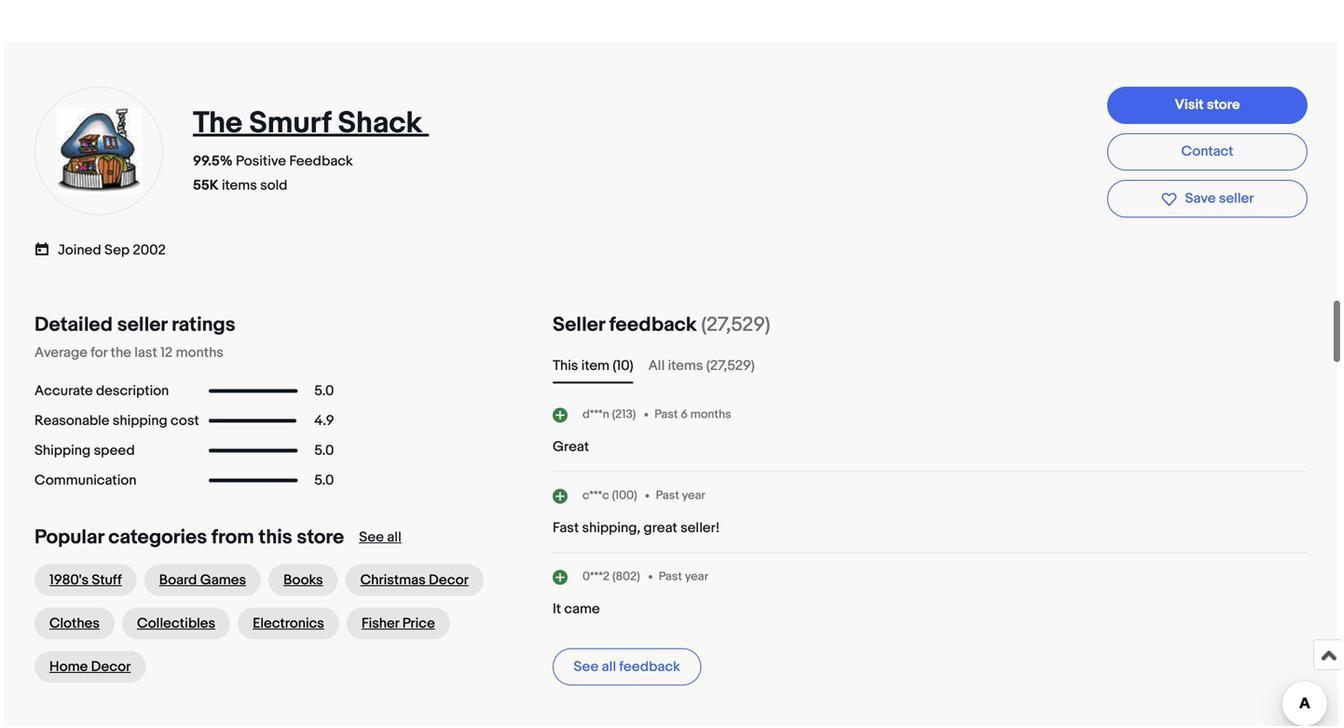 Task type: describe. For each thing, give the bounding box(es) containing it.
all items (27,529)
[[648, 358, 755, 374]]

collectibles
[[137, 615, 215, 632]]

feedback
[[289, 153, 353, 170]]

christmas decor link
[[345, 564, 484, 596]]

6
[[681, 407, 688, 422]]

for
[[91, 345, 107, 361]]

1 horizontal spatial items
[[668, 358, 703, 374]]

fisher price
[[362, 615, 435, 632]]

d***n
[[582, 407, 609, 422]]

1980's
[[49, 572, 89, 589]]

1980's stuff
[[49, 572, 122, 589]]

shack
[[338, 105, 422, 142]]

the
[[111, 345, 131, 361]]

christmas decor
[[360, 572, 469, 589]]

board games
[[159, 572, 246, 589]]

(802)
[[612, 569, 640, 584]]

all for see all feedback
[[602, 659, 616, 675]]

joined
[[58, 242, 101, 258]]

1 vertical spatial feedback
[[619, 659, 680, 675]]

c***c (100)
[[582, 488, 637, 503]]

books link
[[268, 564, 338, 596]]

fisher price link
[[347, 608, 450, 640]]

the smurf shack
[[193, 105, 422, 142]]

detailed seller ratings
[[34, 313, 235, 337]]

this
[[553, 358, 578, 374]]

collectibles link
[[122, 608, 230, 640]]

c***c
[[582, 488, 609, 503]]

text__icon wrapper image
[[34, 240, 58, 257]]

contact
[[1181, 143, 1233, 160]]

shipping speed
[[34, 442, 135, 459]]

average
[[34, 345, 87, 361]]

the
[[193, 105, 242, 142]]

positive
[[236, 153, 286, 170]]

see for see all feedback
[[574, 659, 599, 675]]

came
[[564, 601, 600, 618]]

visit store
[[1175, 97, 1240, 113]]

items inside 99.5% positive feedback 55k items sold
[[222, 177, 257, 194]]

popular
[[34, 525, 104, 550]]

clothes link
[[34, 608, 115, 640]]

this item (10)
[[553, 358, 633, 374]]

55k
[[193, 177, 219, 194]]

reasonable shipping cost
[[34, 413, 199, 429]]

see all link
[[359, 529, 401, 546]]

4.9
[[314, 413, 334, 429]]

2002
[[133, 242, 166, 258]]

it
[[553, 601, 561, 618]]

0 vertical spatial store
[[1207, 97, 1240, 113]]

12
[[160, 345, 173, 361]]

fast
[[553, 520, 579, 537]]

seller!
[[680, 520, 720, 537]]

price
[[402, 615, 435, 632]]

ratings
[[172, 313, 235, 337]]

categories
[[108, 525, 207, 550]]

save
[[1185, 190, 1216, 207]]

all
[[648, 358, 665, 374]]

sold
[[260, 177, 287, 194]]

seller for save
[[1219, 190, 1254, 207]]

0***2
[[582, 569, 610, 584]]

from
[[211, 525, 254, 550]]

1 horizontal spatial months
[[690, 407, 731, 422]]

electronics
[[253, 615, 324, 632]]

0 horizontal spatial months
[[176, 345, 224, 361]]

electronics link
[[238, 608, 339, 640]]

shipping,
[[582, 520, 640, 537]]

sep
[[104, 242, 130, 258]]

decor for home decor
[[91, 659, 131, 675]]

detailed
[[34, 313, 113, 337]]

this
[[259, 525, 292, 550]]

past 6 months
[[655, 407, 731, 422]]

visit store link
[[1107, 87, 1308, 124]]

(27,529) for seller feedback (27,529)
[[701, 313, 770, 337]]

see all feedback
[[574, 659, 680, 675]]

board games link
[[144, 564, 261, 596]]

year for fast shipping,  great seller!
[[682, 488, 705, 503]]

save seller button
[[1107, 180, 1308, 217]]

shipping
[[113, 413, 167, 429]]

popular categories from this store
[[34, 525, 344, 550]]

1 vertical spatial store
[[297, 525, 344, 550]]

the smurf shack image
[[56, 109, 141, 193]]

seller feedback (27,529)
[[553, 313, 770, 337]]

see for see all
[[359, 529, 384, 546]]

past for great
[[655, 407, 678, 422]]



Task type: locate. For each thing, give the bounding box(es) containing it.
d***n (213)
[[582, 407, 636, 422]]

home decor link
[[34, 651, 146, 683]]

store
[[1207, 97, 1240, 113], [297, 525, 344, 550]]

0 vertical spatial feedback
[[609, 313, 697, 337]]

past year down 'seller!'
[[659, 569, 708, 584]]

seller inside save seller button
[[1219, 190, 1254, 207]]

1 5.0 from the top
[[314, 383, 334, 400]]

1 horizontal spatial seller
[[1219, 190, 1254, 207]]

decor up price
[[429, 572, 469, 589]]

communication
[[34, 472, 137, 489]]

board
[[159, 572, 197, 589]]

seller
[[553, 313, 605, 337]]

store right visit
[[1207, 97, 1240, 113]]

99.5% positive feedback 55k items sold
[[193, 153, 353, 194]]

feedback
[[609, 313, 697, 337], [619, 659, 680, 675]]

games
[[200, 572, 246, 589]]

2 5.0 from the top
[[314, 442, 334, 459]]

1 vertical spatial 5.0
[[314, 442, 334, 459]]

past up great
[[656, 488, 679, 503]]

past year for it came
[[659, 569, 708, 584]]

items right all
[[668, 358, 703, 374]]

0 vertical spatial see
[[359, 529, 384, 546]]

store right this at the left of the page
[[297, 525, 344, 550]]

past year for fast shipping,  great seller!
[[656, 488, 705, 503]]

item
[[581, 358, 610, 374]]

seller for detailed
[[117, 313, 167, 337]]

2 vertical spatial past
[[659, 569, 682, 584]]

all for see all
[[387, 529, 401, 546]]

1 vertical spatial past
[[656, 488, 679, 503]]

1 vertical spatial (27,529)
[[706, 358, 755, 374]]

tab list containing this item (10)
[[553, 356, 1308, 376]]

clothes
[[49, 615, 100, 632]]

5.0 for speed
[[314, 442, 334, 459]]

1980's stuff link
[[34, 564, 137, 596]]

(27,529) up 'all items (27,529)'
[[701, 313, 770, 337]]

1 vertical spatial year
[[685, 569, 708, 584]]

0 vertical spatial past year
[[656, 488, 705, 503]]

0 vertical spatial decor
[[429, 572, 469, 589]]

fast shipping,  great seller!
[[553, 520, 720, 537]]

0 horizontal spatial all
[[387, 529, 401, 546]]

smurf
[[249, 105, 331, 142]]

year for it came
[[685, 569, 708, 584]]

items down positive
[[222, 177, 257, 194]]

(27,529)
[[701, 313, 770, 337], [706, 358, 755, 374]]

1 horizontal spatial all
[[602, 659, 616, 675]]

past left 6
[[655, 407, 678, 422]]

fisher
[[362, 615, 399, 632]]

past
[[655, 407, 678, 422], [656, 488, 679, 503], [659, 569, 682, 584]]

see
[[359, 529, 384, 546], [574, 659, 599, 675]]

past for it came
[[659, 569, 682, 584]]

accurate description
[[34, 383, 169, 400]]

average for the last 12 months
[[34, 345, 224, 361]]

visit
[[1175, 97, 1204, 113]]

year
[[682, 488, 705, 503], [685, 569, 708, 584]]

items
[[222, 177, 257, 194], [668, 358, 703, 374]]

see down came
[[574, 659, 599, 675]]

5.0
[[314, 383, 334, 400], [314, 442, 334, 459], [314, 472, 334, 489]]

decor
[[429, 572, 469, 589], [91, 659, 131, 675]]

stuff
[[92, 572, 122, 589]]

past right (802) on the left bottom of the page
[[659, 569, 682, 584]]

save seller
[[1185, 190, 1254, 207]]

great
[[553, 439, 589, 455]]

0 horizontal spatial store
[[297, 525, 344, 550]]

year up 'seller!'
[[682, 488, 705, 503]]

months down the ratings
[[176, 345, 224, 361]]

tab list
[[553, 356, 1308, 376]]

seller right save
[[1219, 190, 1254, 207]]

contact link
[[1107, 133, 1308, 171]]

0 horizontal spatial items
[[222, 177, 257, 194]]

99.5%
[[193, 153, 233, 170]]

1 vertical spatial past year
[[659, 569, 708, 584]]

0 horizontal spatial decor
[[91, 659, 131, 675]]

cost
[[171, 413, 199, 429]]

0 vertical spatial all
[[387, 529, 401, 546]]

joined sep 2002
[[58, 242, 166, 258]]

the smurf shack link
[[193, 105, 429, 142]]

2 vertical spatial 5.0
[[314, 472, 334, 489]]

1 horizontal spatial see
[[574, 659, 599, 675]]

0 vertical spatial (27,529)
[[701, 313, 770, 337]]

(213)
[[612, 407, 636, 422]]

3 5.0 from the top
[[314, 472, 334, 489]]

all
[[387, 529, 401, 546], [602, 659, 616, 675]]

books
[[283, 572, 323, 589]]

1 vertical spatial months
[[690, 407, 731, 422]]

5.0 for description
[[314, 383, 334, 400]]

decor inside christmas decor link
[[429, 572, 469, 589]]

it came
[[553, 601, 600, 618]]

past year up 'seller!'
[[656, 488, 705, 503]]

christmas
[[360, 572, 426, 589]]

home decor
[[49, 659, 131, 675]]

decor right the 'home'
[[91, 659, 131, 675]]

see all feedback link
[[553, 648, 701, 686]]

home
[[49, 659, 88, 675]]

speed
[[94, 442, 135, 459]]

months right 6
[[690, 407, 731, 422]]

decor for christmas decor
[[429, 572, 469, 589]]

1 vertical spatial decor
[[91, 659, 131, 675]]

accurate
[[34, 383, 93, 400]]

(27,529) for all items (27,529)
[[706, 358, 755, 374]]

shipping
[[34, 442, 91, 459]]

1 horizontal spatial decor
[[429, 572, 469, 589]]

(10)
[[613, 358, 633, 374]]

reasonable
[[34, 413, 109, 429]]

description
[[96, 383, 169, 400]]

1 vertical spatial all
[[602, 659, 616, 675]]

last
[[134, 345, 157, 361]]

see up christmas
[[359, 529, 384, 546]]

0 vertical spatial months
[[176, 345, 224, 361]]

(27,529) inside tab list
[[706, 358, 755, 374]]

year down 'seller!'
[[685, 569, 708, 584]]

0 vertical spatial year
[[682, 488, 705, 503]]

0 vertical spatial past
[[655, 407, 678, 422]]

great
[[644, 520, 677, 537]]

1 vertical spatial items
[[668, 358, 703, 374]]

0 vertical spatial 5.0
[[314, 383, 334, 400]]

seller up last
[[117, 313, 167, 337]]

0 horizontal spatial see
[[359, 529, 384, 546]]

0 vertical spatial items
[[222, 177, 257, 194]]

(100)
[[612, 488, 637, 503]]

1 vertical spatial seller
[[117, 313, 167, 337]]

0***2 (802)
[[582, 569, 640, 584]]

1 horizontal spatial store
[[1207, 97, 1240, 113]]

0 vertical spatial seller
[[1219, 190, 1254, 207]]

1 vertical spatial see
[[574, 659, 599, 675]]

past for fast shipping,  great seller!
[[656, 488, 679, 503]]

(27,529) up past 6 months
[[706, 358, 755, 374]]

decor inside the "home decor" link
[[91, 659, 131, 675]]

0 horizontal spatial seller
[[117, 313, 167, 337]]



Task type: vqa. For each thing, say whether or not it's contained in the screenshot.


